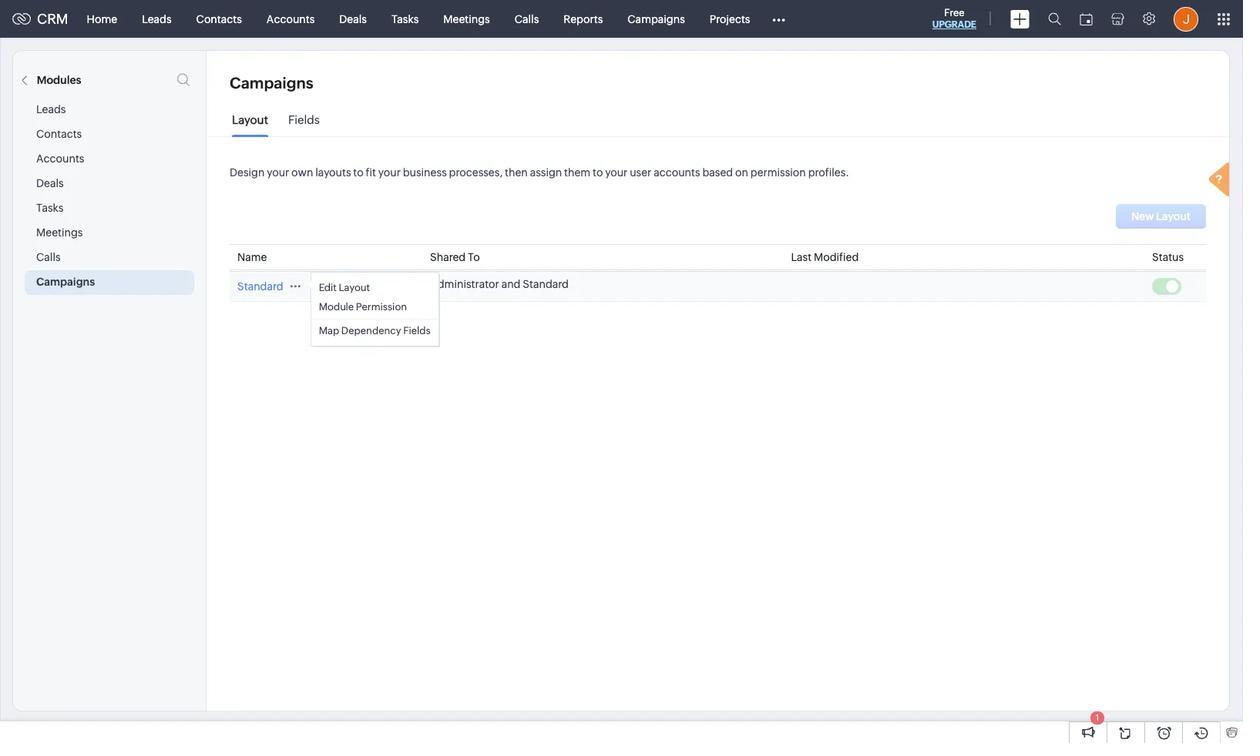 Task type: vqa. For each thing, say whether or not it's contained in the screenshot.
Repeat
no



Task type: locate. For each thing, give the bounding box(es) containing it.
0 horizontal spatial tasks
[[36, 202, 63, 214]]

1 vertical spatial campaigns
[[230, 74, 313, 92]]

campaigns
[[628, 13, 685, 25], [230, 74, 313, 92], [36, 276, 95, 288]]

crm
[[37, 11, 68, 27]]

create menu image
[[1010, 10, 1030, 28]]

1 vertical spatial contacts
[[36, 128, 82, 140]]

1 vertical spatial meetings
[[36, 227, 83, 239]]

deals
[[339, 13, 367, 25], [36, 177, 64, 190]]

to right them
[[593, 166, 603, 179]]

to
[[353, 166, 364, 179], [593, 166, 603, 179]]

home link
[[74, 0, 130, 37]]

meetings link
[[431, 0, 502, 37]]

0 horizontal spatial contacts
[[36, 128, 82, 140]]

upgrade
[[932, 19, 976, 30]]

1 to from the left
[[353, 166, 364, 179]]

0 horizontal spatial to
[[353, 166, 364, 179]]

layout
[[232, 113, 268, 126], [339, 282, 370, 293]]

0 horizontal spatial calls
[[36, 251, 61, 264]]

Other Modules field
[[763, 7, 796, 31]]

fields up own
[[288, 113, 320, 126]]

your left user
[[605, 166, 628, 179]]

design
[[230, 166, 265, 179]]

leads
[[142, 13, 172, 25], [36, 103, 66, 116]]

contacts
[[196, 13, 242, 25], [36, 128, 82, 140]]

1 horizontal spatial your
[[378, 166, 401, 179]]

to left fit
[[353, 166, 364, 179]]

layout up module
[[339, 282, 370, 293]]

0 horizontal spatial standard
[[237, 281, 283, 293]]

free
[[944, 7, 965, 18]]

accounts link
[[254, 0, 327, 37]]

1 horizontal spatial layout
[[339, 282, 370, 293]]

2 vertical spatial campaigns
[[36, 276, 95, 288]]

your left own
[[267, 166, 289, 179]]

shared
[[430, 251, 466, 264]]

own
[[291, 166, 313, 179]]

fields down permission
[[403, 325, 431, 336]]

business
[[403, 166, 447, 179]]

3 your from the left
[[605, 166, 628, 179]]

0 vertical spatial leads
[[142, 13, 172, 25]]

0 vertical spatial calls
[[515, 13, 539, 25]]

permission
[[750, 166, 806, 179]]

your right fit
[[378, 166, 401, 179]]

1 horizontal spatial contacts
[[196, 13, 242, 25]]

profile element
[[1165, 0, 1208, 37]]

contacts right leads link
[[196, 13, 242, 25]]

calls link
[[502, 0, 551, 37]]

and
[[501, 278, 521, 291]]

projects
[[710, 13, 750, 25]]

on
[[735, 166, 748, 179]]

crm link
[[12, 11, 68, 27]]

standard
[[523, 278, 569, 291], [237, 281, 283, 293]]

0 horizontal spatial accounts
[[36, 153, 84, 165]]

standard right and
[[523, 278, 569, 291]]

accounts
[[267, 13, 315, 25], [36, 153, 84, 165]]

meetings
[[443, 13, 490, 25], [36, 227, 83, 239]]

your
[[267, 166, 289, 179], [378, 166, 401, 179], [605, 166, 628, 179]]

contacts down modules
[[36, 128, 82, 140]]

0 vertical spatial campaigns
[[628, 13, 685, 25]]

0 horizontal spatial deals
[[36, 177, 64, 190]]

calendar image
[[1080, 13, 1093, 25]]

modified
[[814, 251, 859, 264]]

0 vertical spatial fields
[[288, 113, 320, 126]]

0 vertical spatial tasks
[[391, 13, 419, 25]]

0 horizontal spatial fields
[[288, 113, 320, 126]]

campaigns link
[[615, 0, 697, 37]]

tasks link
[[379, 0, 431, 37]]

edit layout module permission
[[319, 282, 407, 313]]

1 vertical spatial layout
[[339, 282, 370, 293]]

0 horizontal spatial leads
[[36, 103, 66, 116]]

0 vertical spatial deals
[[339, 13, 367, 25]]

0 horizontal spatial your
[[267, 166, 289, 179]]

2 horizontal spatial your
[[605, 166, 628, 179]]

2 horizontal spatial campaigns
[[628, 13, 685, 25]]

0 horizontal spatial layout
[[232, 113, 268, 126]]

None button
[[1116, 204, 1206, 229]]

0 vertical spatial meetings
[[443, 13, 490, 25]]

free upgrade
[[932, 7, 976, 30]]

tasks
[[391, 13, 419, 25], [36, 202, 63, 214]]

fields link
[[288, 113, 320, 138]]

leads down modules
[[36, 103, 66, 116]]

layout up design at the top of page
[[232, 113, 268, 126]]

dependency
[[341, 325, 401, 336]]

1 vertical spatial calls
[[36, 251, 61, 264]]

0 horizontal spatial campaigns
[[36, 276, 95, 288]]

1 horizontal spatial meetings
[[443, 13, 490, 25]]

permission
[[356, 301, 407, 313]]

leads right 'home'
[[142, 13, 172, 25]]

calls
[[515, 13, 539, 25], [36, 251, 61, 264]]

1 horizontal spatial accounts
[[267, 13, 315, 25]]

projects link
[[697, 0, 763, 37]]

standard down name on the top left of page
[[237, 281, 283, 293]]

home
[[87, 13, 117, 25]]

shared to
[[430, 251, 480, 264]]

1 horizontal spatial calls
[[515, 13, 539, 25]]

1 horizontal spatial to
[[593, 166, 603, 179]]

last modified
[[791, 251, 859, 264]]

1 horizontal spatial fields
[[403, 325, 431, 336]]

1 horizontal spatial tasks
[[391, 13, 419, 25]]

leads link
[[130, 0, 184, 37]]

fields
[[288, 113, 320, 126], [403, 325, 431, 336]]



Task type: describe. For each thing, give the bounding box(es) containing it.
name
[[237, 251, 267, 264]]

last
[[791, 251, 812, 264]]

reports link
[[551, 0, 615, 37]]

map dependency fields
[[319, 325, 431, 336]]

administrator and standard
[[430, 278, 569, 291]]

1
[[1096, 714, 1099, 723]]

layouts
[[315, 166, 351, 179]]

to
[[468, 251, 480, 264]]

assign
[[530, 166, 562, 179]]

contacts link
[[184, 0, 254, 37]]

deals link
[[327, 0, 379, 37]]

1 horizontal spatial standard
[[523, 278, 569, 291]]

based
[[702, 166, 733, 179]]

0 vertical spatial accounts
[[267, 13, 315, 25]]

1 vertical spatial tasks
[[36, 202, 63, 214]]

administrator
[[430, 278, 499, 291]]

0 horizontal spatial meetings
[[36, 227, 83, 239]]

1 vertical spatial accounts
[[36, 153, 84, 165]]

0 vertical spatial layout
[[232, 113, 268, 126]]

module
[[319, 301, 354, 313]]

accounts
[[654, 166, 700, 179]]

standard inside standard link
[[237, 281, 283, 293]]

edit
[[319, 282, 337, 293]]

0 vertical spatial contacts
[[196, 13, 242, 25]]

2 to from the left
[[593, 166, 603, 179]]

search element
[[1039, 0, 1070, 38]]

design your own layouts to fit your business processes, then assign them to your user accounts based on permission profiles.
[[230, 166, 849, 179]]

2 your from the left
[[378, 166, 401, 179]]

profile image
[[1174, 7, 1198, 31]]

layout link
[[232, 113, 268, 138]]

them
[[564, 166, 591, 179]]

map
[[319, 325, 339, 336]]

modules
[[37, 74, 81, 86]]

status
[[1152, 251, 1184, 264]]

1 vertical spatial leads
[[36, 103, 66, 116]]

create menu element
[[1001, 0, 1039, 37]]

standard link
[[237, 278, 304, 295]]

then
[[505, 166, 528, 179]]

1 horizontal spatial leads
[[142, 13, 172, 25]]

1 horizontal spatial deals
[[339, 13, 367, 25]]

1 vertical spatial deals
[[36, 177, 64, 190]]

processes,
[[449, 166, 503, 179]]

1 horizontal spatial campaigns
[[230, 74, 313, 92]]

search image
[[1048, 12, 1061, 25]]

profiles.
[[808, 166, 849, 179]]

layout inside edit layout module permission
[[339, 282, 370, 293]]

reports
[[564, 13, 603, 25]]

1 your from the left
[[267, 166, 289, 179]]

user
[[630, 166, 651, 179]]

fit
[[366, 166, 376, 179]]

1 vertical spatial fields
[[403, 325, 431, 336]]



